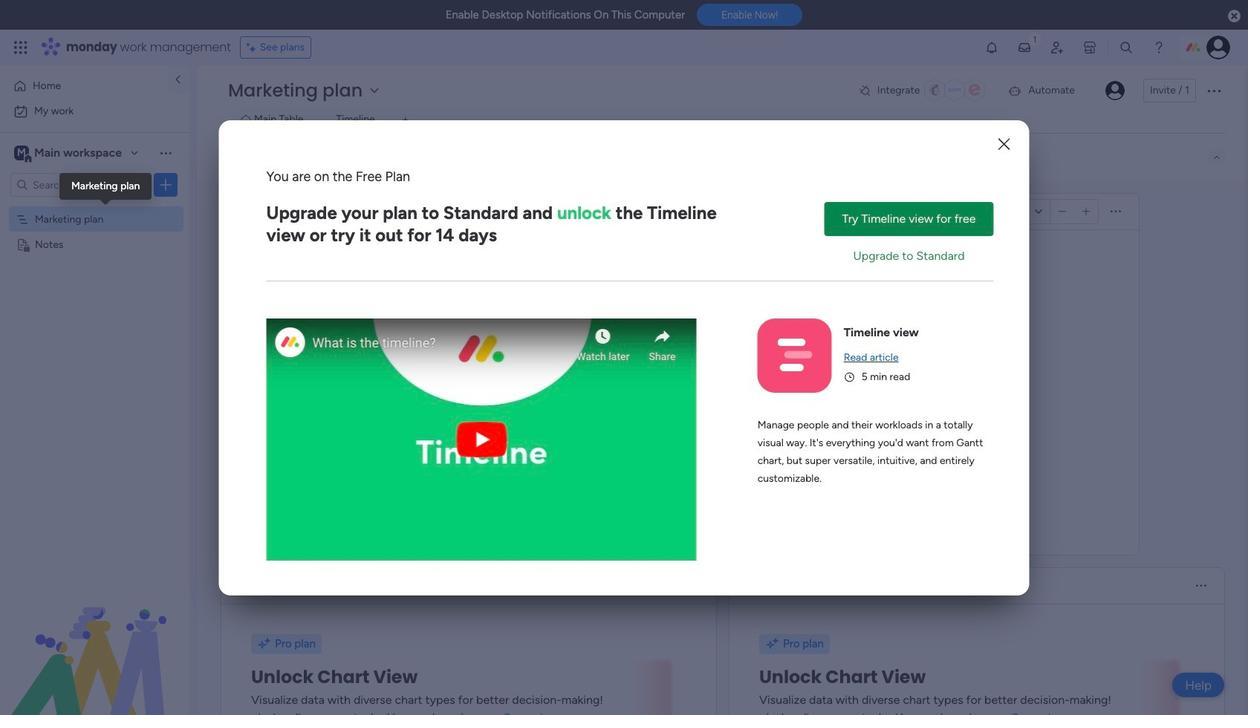 Task type: locate. For each thing, give the bounding box(es) containing it.
private board image
[[16, 237, 30, 251]]

kendall parks image
[[1106, 81, 1125, 100]]

1 image
[[1029, 30, 1042, 47]]

1 vertical spatial option
[[9, 100, 181, 123]]

tab list
[[225, 109, 1227, 133]]

Search in workspace field
[[31, 177, 124, 194]]

help image
[[1152, 40, 1167, 55]]

monday marketplace image
[[1083, 40, 1098, 55]]

main content
[[197, 181, 1249, 716]]

lottie animation image
[[0, 566, 190, 716]]

list box
[[0, 203, 190, 458]]

None field
[[243, 202, 422, 222], [243, 577, 289, 596], [243, 202, 422, 222], [243, 577, 289, 596]]

option
[[9, 74, 158, 98], [9, 100, 181, 123], [0, 206, 190, 209]]

more dots image
[[1197, 581, 1207, 592]]

tab
[[394, 109, 418, 132]]



Task type: describe. For each thing, give the bounding box(es) containing it.
chart click to edit element
[[751, 576, 798, 597]]

2 vertical spatial option
[[0, 206, 190, 209]]

v2 minus image
[[1059, 206, 1067, 217]]

see plans image
[[247, 39, 260, 56]]

payments.pricing.features.titles.timeline image
[[778, 339, 813, 372]]

dapulse close image
[[1229, 9, 1242, 24]]

v2 plus image
[[1083, 206, 1091, 217]]

search everything image
[[1120, 40, 1134, 55]]

invite members image
[[1050, 40, 1065, 55]]

more dots image
[[1111, 206, 1122, 217]]

select product image
[[13, 40, 28, 55]]

update feed image
[[1018, 40, 1033, 55]]

add view image
[[403, 115, 409, 126]]

lottie animation element
[[0, 566, 190, 716]]

workspace image
[[14, 145, 29, 161]]

notifications image
[[985, 40, 1000, 55]]

collapse image
[[1212, 152, 1224, 164]]

0 vertical spatial option
[[9, 74, 158, 98]]

kendall parks image
[[1207, 36, 1231, 59]]

workspace selection element
[[14, 144, 124, 164]]



Task type: vqa. For each thing, say whether or not it's contained in the screenshot.
2nd Add to favorites icon from right
no



